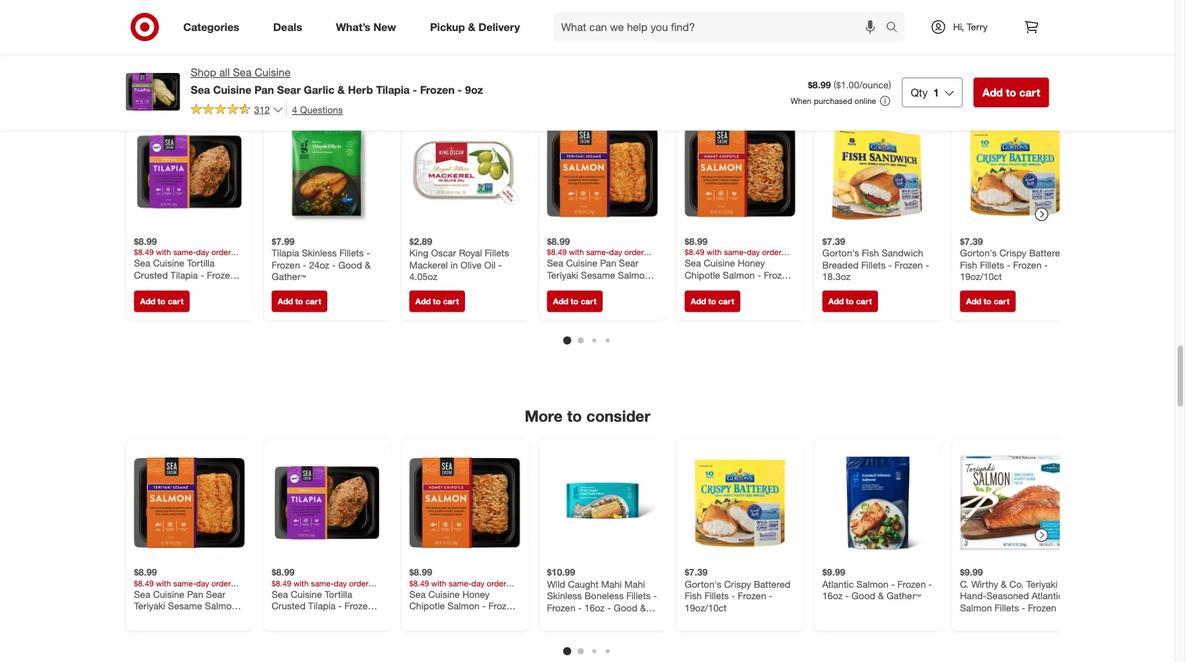 Task type: describe. For each thing, give the bounding box(es) containing it.
sesame for the top 'sea cuisine pan sear teriyaki sesame salmon - frozen - 9oz' image
[[581, 269, 616, 281]]

$8.99 for the left "sea cuisine honey chipotle salmon - frozen - 10.5oz" image
[[409, 567, 433, 578]]

hand-
[[960, 590, 987, 602]]

what's new
[[336, 20, 396, 33]]

frozen inside shop all sea cuisine sea cuisine pan sear garlic & herb tilapia - frozen - 9oz
[[420, 83, 455, 96]]

pickup & delivery link
[[419, 12, 537, 42]]

add for sea cuisine pan sear teriyaki sesame salmon - frozen - 9oz
[[553, 296, 569, 306]]

sea for topmost sea cuisine tortilla crusted tilapia - frozen - 9oz image
[[134, 257, 150, 269]]

4 questions link
[[286, 102, 343, 117]]

0 horizontal spatial sea cuisine pan sear teriyaki sesame salmon - frozen - 9oz image
[[134, 448, 245, 559]]

categories link
[[172, 12, 256, 42]]

to for gorton's fish sandwich breaded fillets - frozen - 18.3oz
[[846, 296, 854, 306]]

fillets inside $7.39 gorton's fish sandwich breaded fillets - frozen - 18.3oz
[[862, 259, 886, 271]]

gather™ inside $10.99 wild caught mahi mahi skinless boneless fillets - frozen - 16oz - good & gather™
[[547, 614, 582, 626]]

cart for gorton's crispy battered fish fillets - frozen - 19oz/10ct
[[994, 296, 1010, 306]]

- inside $2.89 king oscar royal fillets mackerel in olive oil - 4.05oz
[[498, 259, 502, 271]]

add to cart for king oscar royal fillets mackerel in olive oil - 4.05oz
[[416, 296, 459, 306]]

0 horizontal spatial sea cuisine honey chipotle salmon - frozen - 10.5oz image
[[409, 448, 520, 559]]

cuisine for topmost sea cuisine tortilla crusted tilapia - frozen - 9oz image
[[153, 257, 184, 269]]

pickup & delivery
[[430, 20, 520, 33]]

cuisine for the top 'sea cuisine pan sear teriyaki sesame salmon - frozen - 9oz' image
[[566, 257, 598, 269]]

frozen inside $7.99 tilapia skinless fillets - frozen - 24oz - good & gather™
[[272, 259, 300, 271]]

garlic
[[304, 83, 335, 96]]

frozen inside $9.99 c. wirthy & co. teriyaki hand-seasoned atlantic salmon fillets - frozen - 10oz
[[1028, 602, 1057, 614]]

add to cart button for king oscar royal fillets mackerel in olive oil - 4.05oz
[[409, 291, 465, 312]]

advertisement region
[[115, 0, 1060, 50]]

312
[[254, 103, 270, 115]]

search
[[880, 22, 913, 35]]

wirthy
[[972, 578, 999, 590]]

sponsored
[[1020, 51, 1060, 61]]

cart for gorton's fish sandwich breaded fillets - frozen - 18.3oz
[[856, 296, 872, 306]]

skinless inside $10.99 wild caught mahi mahi skinless boneless fillets - frozen - 16oz - good & gather™
[[547, 590, 582, 602]]

$10.99
[[547, 567, 575, 578]]

questions
[[300, 104, 343, 115]]

/ounce
[[860, 79, 889, 91]]

salmon inside $9.99 atlantic salmon - frozen - 16oz - good & gather™
[[857, 578, 889, 590]]

10oz
[[960, 614, 981, 626]]

oil
[[484, 259, 496, 271]]

tilapia inside shop all sea cuisine sea cuisine pan sear garlic & herb tilapia - frozen - 9oz
[[376, 83, 410, 96]]

more to consider
[[525, 407, 651, 426]]

fillets inside $9.99 c. wirthy & co. teriyaki hand-seasoned atlantic salmon fillets - frozen - 10oz
[[995, 602, 1019, 614]]

boneless
[[585, 590, 624, 602]]

0 horizontal spatial crispy
[[724, 578, 751, 590]]

cart for tilapia skinless fillets - frozen - 24oz - good & gather™
[[305, 296, 321, 306]]

sea cuisine honey chipotle salmon - frozen - 10.5oz for right "sea cuisine honey chipotle salmon - frozen - 10.5oz" image
[[685, 257, 793, 293]]

honey for the left "sea cuisine honey chipotle salmon - frozen - 10.5oz" image
[[463, 589, 490, 600]]

purchased
[[814, 96, 853, 106]]

add for king oscar royal fillets mackerel in olive oil - 4.05oz
[[416, 296, 431, 306]]

4 questions
[[292, 104, 343, 115]]

pan for the top 'sea cuisine pan sear teriyaki sesame salmon - frozen - 9oz' image
[[600, 257, 617, 269]]

0 vertical spatial battered
[[1030, 247, 1066, 259]]

crusted for topmost sea cuisine tortilla crusted tilapia - frozen - 9oz image
[[134, 269, 168, 281]]

when
[[791, 96, 812, 106]]

cuisine for leftmost 'sea cuisine pan sear teriyaki sesame salmon - frozen - 9oz' image
[[153, 589, 184, 600]]

gather™ inside $7.99 tilapia skinless fillets - frozen - 24oz - good & gather™
[[272, 271, 306, 283]]

what's
[[336, 20, 371, 33]]

breaded
[[823, 259, 859, 271]]

hi,
[[954, 21, 965, 33]]

pan inside shop all sea cuisine sea cuisine pan sear garlic & herb tilapia - frozen - 9oz
[[255, 83, 274, 96]]

royal
[[459, 247, 482, 259]]

to for sea cuisine honey chipotle salmon - frozen - 10.5oz
[[709, 296, 716, 306]]

sear inside shop all sea cuisine sea cuisine pan sear garlic & herb tilapia - frozen - 9oz
[[277, 83, 301, 96]]

teriyaki for leftmost 'sea cuisine pan sear teriyaki sesame salmon - frozen - 9oz' image
[[134, 600, 165, 612]]

tilapia skinless fillets - frozen - 24oz - good & gather™ image
[[272, 116, 382, 227]]

sandwich
[[882, 247, 924, 259]]

sea cuisine tortilla crusted tilapia - frozen - 9oz for topmost sea cuisine tortilla crusted tilapia - frozen - 9oz image
[[134, 257, 242, 293]]

$2.89
[[409, 235, 433, 247]]

what's new link
[[325, 12, 413, 42]]

atlantic inside $9.99 atlantic salmon - frozen - 16oz - good & gather™
[[823, 578, 854, 590]]

0 horizontal spatial battered
[[754, 578, 791, 590]]

add for tilapia skinless fillets - frozen - 24oz - good & gather™
[[278, 296, 293, 306]]

add to cart button for sea cuisine tortilla crusted tilapia - frozen - 9oz
[[134, 291, 190, 312]]

)
[[889, 79, 891, 91]]

pickup
[[430, 20, 465, 33]]

new
[[374, 20, 396, 33]]

$8.99 for rightmost sea cuisine tortilla crusted tilapia - frozen - 9oz image
[[272, 567, 295, 578]]

$9.99 for atlantic
[[823, 567, 846, 578]]

4.05oz
[[409, 271, 438, 283]]

sear for leftmost 'sea cuisine pan sear teriyaki sesame salmon - frozen - 9oz' image
[[206, 589, 226, 600]]

gorton's inside $7.39 gorton's fish sandwich breaded fillets - frozen - 18.3oz
[[823, 247, 859, 259]]

0 horizontal spatial gorton's
[[685, 578, 722, 590]]

add to cart for gorton's fish sandwich breaded fillets - frozen - 18.3oz
[[829, 296, 872, 306]]

when purchased online
[[791, 96, 877, 106]]

sea cuisine honey chipotle salmon - frozen - 10.5oz for the left "sea cuisine honey chipotle salmon - frozen - 10.5oz" image
[[409, 589, 517, 624]]

0 horizontal spatial fish
[[685, 590, 702, 602]]

$7.99
[[272, 235, 295, 247]]

1 horizontal spatial sea cuisine tortilla crusted tilapia - frozen - 9oz image
[[272, 448, 382, 559]]

skinless inside $7.99 tilapia skinless fillets - frozen - 24oz - good & gather™
[[302, 247, 337, 259]]

fillets inside $7.99 tilapia skinless fillets - frozen - 24oz - good & gather™
[[340, 247, 364, 259]]

fish inside $7.39 gorton's fish sandwich breaded fillets - frozen - 18.3oz
[[862, 247, 879, 259]]

atlantic inside $9.99 c. wirthy & co. teriyaki hand-seasoned atlantic salmon fillets - frozen - 10oz
[[1032, 590, 1064, 602]]

1 horizontal spatial crispy
[[1000, 247, 1027, 259]]

sear for the top 'sea cuisine pan sear teriyaki sesame salmon - frozen - 9oz' image
[[619, 257, 639, 269]]

king
[[409, 247, 429, 259]]

& inside $9.99 c. wirthy & co. teriyaki hand-seasoned atlantic salmon fillets - frozen - 10oz
[[1001, 578, 1007, 590]]

qty 1
[[911, 86, 940, 99]]

16oz inside $9.99 atlantic salmon - frozen - 16oz - good & gather™
[[823, 590, 843, 602]]

categories
[[183, 20, 239, 33]]

add for gorton's fish sandwich breaded fillets - frozen - 18.3oz
[[829, 296, 844, 306]]

sea cuisine tortilla crusted tilapia - frozen - 9oz for rightmost sea cuisine tortilla crusted tilapia - frozen - 9oz image
[[272, 589, 380, 624]]

(
[[834, 79, 837, 91]]

to for gorton's crispy battered fish fillets - frozen - 19oz/10ct
[[984, 296, 992, 306]]

consider
[[586, 407, 651, 426]]

16oz inside $10.99 wild caught mahi mahi skinless boneless fillets - frozen - 16oz - good & gather™
[[585, 602, 605, 614]]

to for king oscar royal fillets mackerel in olive oil - 4.05oz
[[433, 296, 441, 306]]

search button
[[880, 12, 913, 45]]

& inside $10.99 wild caught mahi mahi skinless boneless fillets - frozen - 16oz - good & gather™
[[640, 602, 646, 614]]

add to cart for sea cuisine honey chipotle salmon - frozen - 10.5oz
[[691, 296, 734, 306]]

cart for sea cuisine honey chipotle salmon - frozen - 10.5oz
[[719, 296, 734, 306]]



Task type: vqa. For each thing, say whether or not it's contained in the screenshot.


Task type: locate. For each thing, give the bounding box(es) containing it.
cart for sea cuisine tortilla crusted tilapia - frozen - 9oz
[[168, 296, 184, 306]]

1 $9.99 from the left
[[823, 567, 846, 578]]

1 vertical spatial sea cuisine honey chipotle salmon - frozen - 10.5oz image
[[409, 448, 520, 559]]

add to cart button for gorton's fish sandwich breaded fillets - frozen - 18.3oz
[[823, 291, 878, 312]]

0 horizontal spatial $7.39
[[685, 567, 708, 578]]

add to cart button for gorton's crispy battered fish fillets - frozen - 19oz/10ct
[[960, 291, 1016, 312]]

$10.99 wild caught mahi mahi skinless boneless fillets - frozen - 16oz - good & gather™
[[547, 567, 657, 626]]

0 horizontal spatial 19oz/10ct
[[685, 602, 727, 614]]

1 horizontal spatial sea cuisine honey chipotle salmon - frozen - 10.5oz image
[[685, 116, 796, 227]]

king oscar royal fillets mackerel in olive oil - 4.05oz image
[[409, 116, 520, 227]]

salmon inside $9.99 c. wirthy & co. teriyaki hand-seasoned atlantic salmon fillets - frozen - 10oz
[[960, 602, 992, 614]]

co.
[[1010, 578, 1024, 590]]

skinless down $10.99
[[547, 590, 582, 602]]

1 horizontal spatial atlantic
[[1032, 590, 1064, 602]]

add to cart button for sea cuisine honey chipotle salmon - frozen - 10.5oz
[[685, 291, 741, 312]]

0 horizontal spatial honey
[[463, 589, 490, 600]]

0 horizontal spatial sesame
[[168, 600, 202, 612]]

cart for king oscar royal fillets mackerel in olive oil - 4.05oz
[[443, 296, 459, 306]]

1 vertical spatial battered
[[754, 578, 791, 590]]

18.3oz
[[823, 271, 851, 283]]

1 horizontal spatial $7.39
[[823, 235, 846, 247]]

delivery
[[479, 20, 520, 33]]

fillets inside $2.89 king oscar royal fillets mackerel in olive oil - 4.05oz
[[485, 247, 509, 259]]

4
[[292, 104, 298, 115]]

sea cuisine honey chipotle salmon - frozen - 10.5oz
[[685, 257, 793, 293], [409, 589, 517, 624]]

9oz inside shop all sea cuisine sea cuisine pan sear garlic & herb tilapia - frozen - 9oz
[[465, 83, 483, 96]]

more
[[525, 407, 563, 426]]

$9.99 inside $9.99 c. wirthy & co. teriyaki hand-seasoned atlantic salmon fillets - frozen - 10oz
[[960, 567, 983, 578]]

shop
[[191, 66, 216, 79]]

gorton's
[[823, 247, 859, 259], [960, 247, 997, 259], [685, 578, 722, 590]]

1 horizontal spatial 10.5oz
[[691, 281, 719, 293]]

wild
[[547, 578, 566, 590]]

caught
[[568, 578, 599, 590]]

salmon
[[618, 269, 650, 281], [723, 269, 755, 281], [857, 578, 889, 590], [205, 600, 237, 612], [448, 600, 480, 612], [960, 602, 992, 614]]

2 horizontal spatial teriyaki
[[1027, 578, 1058, 590]]

1 horizontal spatial $7.39 gorton's crispy battered fish fillets - frozen - 19oz/10ct
[[960, 235, 1066, 283]]

deals
[[273, 20, 302, 33]]

sea for the left "sea cuisine honey chipotle salmon - frozen - 10.5oz" image
[[409, 589, 426, 600]]

0 vertical spatial $7.39 gorton's crispy battered fish fillets - frozen - 19oz/10ct
[[960, 235, 1066, 283]]

1
[[934, 86, 940, 99]]

sesame for leftmost 'sea cuisine pan sear teriyaki sesame salmon - frozen - 9oz' image
[[168, 600, 202, 612]]

sea cuisine pan sear teriyaki sesame salmon - frozen - 9oz for leftmost 'sea cuisine pan sear teriyaki sesame salmon - frozen - 9oz' image
[[134, 589, 243, 624]]

cuisine for the left "sea cuisine honey chipotle salmon - frozen - 10.5oz" image
[[428, 589, 460, 600]]

frozen inside $10.99 wild caught mahi mahi skinless boneless fillets - frozen - 16oz - good & gather™
[[547, 602, 576, 614]]

to for sea cuisine tortilla crusted tilapia - frozen - 9oz
[[158, 296, 165, 306]]

to for tilapia skinless fillets - frozen - 24oz - good & gather™
[[295, 296, 303, 306]]

1 horizontal spatial gather™
[[547, 614, 582, 626]]

qty
[[911, 86, 928, 99]]

skinless
[[302, 247, 337, 259], [547, 590, 582, 602]]

1 vertical spatial chipotle
[[409, 600, 445, 612]]

1 horizontal spatial chipotle
[[685, 269, 721, 281]]

mahi right caught
[[601, 578, 622, 590]]

all
[[219, 66, 230, 79]]

gorton's fish sandwich breaded fillets - frozen - 18.3oz image
[[823, 116, 933, 227]]

add to cart for sea cuisine tortilla crusted tilapia - frozen - 9oz
[[140, 296, 184, 306]]

good inside $7.99 tilapia skinless fillets - frozen - 24oz - good & gather™
[[338, 259, 362, 271]]

0 vertical spatial chipotle
[[685, 269, 721, 281]]

frozen inside $7.39 gorton's fish sandwich breaded fillets - frozen - 18.3oz
[[895, 259, 923, 271]]

frozen
[[420, 83, 455, 96], [272, 259, 300, 271], [895, 259, 923, 271], [1014, 259, 1042, 271], [207, 269, 235, 281], [764, 269, 793, 281], [547, 281, 576, 293], [898, 578, 926, 590], [738, 590, 767, 602], [345, 600, 373, 612], [489, 600, 517, 612], [547, 602, 576, 614], [1028, 602, 1057, 614], [134, 612, 163, 624]]

sesame
[[581, 269, 616, 281], [168, 600, 202, 612]]

10.5oz
[[691, 281, 719, 293], [416, 612, 444, 624]]

0 horizontal spatial sea cuisine tortilla crusted tilapia - frozen - 9oz
[[134, 257, 242, 293]]

add to cart button
[[974, 78, 1050, 107], [134, 291, 190, 312], [272, 291, 327, 312], [409, 291, 465, 312], [547, 291, 603, 312], [685, 291, 741, 312], [823, 291, 878, 312], [960, 291, 1016, 312]]

c. wirthy & co. teriyaki hand-seasoned atlantic salmon fillets - frozen - 10oz image
[[960, 448, 1071, 559]]

sea cuisine pan sear teriyaki sesame salmon - frozen - 9oz image
[[547, 116, 658, 227], [134, 448, 245, 559]]

9oz
[[465, 83, 483, 96], [134, 281, 149, 293], [585, 281, 600, 293], [171, 612, 187, 624], [272, 612, 287, 624]]

teriyaki
[[547, 269, 579, 281], [1027, 578, 1058, 590], [134, 600, 165, 612]]

fillets inside $10.99 wild caught mahi mahi skinless boneless fillets - frozen - 16oz - good & gather™
[[627, 590, 651, 602]]

$9.99
[[823, 567, 846, 578], [960, 567, 983, 578]]

add
[[983, 86, 1003, 99], [140, 296, 155, 306], [278, 296, 293, 306], [416, 296, 431, 306], [553, 296, 569, 306], [691, 296, 706, 306], [829, 296, 844, 306], [966, 296, 982, 306]]

0 vertical spatial sear
[[277, 83, 301, 96]]

online
[[855, 96, 877, 106]]

0 horizontal spatial skinless
[[302, 247, 337, 259]]

mackerel
[[409, 259, 448, 271]]

frozen inside $9.99 atlantic salmon - frozen - 16oz - good & gather™
[[898, 578, 926, 590]]

tortilla for topmost sea cuisine tortilla crusted tilapia - frozen - 9oz image
[[187, 257, 215, 269]]

tortilla
[[187, 257, 215, 269], [325, 589, 352, 600]]

1 vertical spatial pan
[[600, 257, 617, 269]]

honey for right "sea cuisine honey chipotle salmon - frozen - 10.5oz" image
[[738, 257, 765, 269]]

add for sea cuisine tortilla crusted tilapia - frozen - 9oz
[[140, 296, 155, 306]]

tortilla for rightmost sea cuisine tortilla crusted tilapia - frozen - 9oz image
[[325, 589, 352, 600]]

$9.99 atlantic salmon - frozen - 16oz - good & gather™
[[823, 567, 933, 602]]

2 horizontal spatial fish
[[960, 259, 978, 271]]

1 horizontal spatial sea cuisine tortilla crusted tilapia - frozen - 9oz
[[272, 589, 380, 624]]

to for sea cuisine pan sear teriyaki sesame salmon - frozen - 9oz
[[571, 296, 579, 306]]

cart for sea cuisine pan sear teriyaki sesame salmon - frozen - 9oz
[[581, 296, 597, 306]]

$8.99 for right "sea cuisine honey chipotle salmon - frozen - 10.5oz" image
[[685, 235, 708, 247]]

0 horizontal spatial $9.99
[[823, 567, 846, 578]]

1 vertical spatial tortilla
[[325, 589, 352, 600]]

olive
[[461, 259, 482, 271]]

1 vertical spatial 10.5oz
[[416, 612, 444, 624]]

0 vertical spatial sea cuisine pan sear teriyaki sesame salmon - frozen - 9oz image
[[547, 116, 658, 227]]

0 horizontal spatial chipotle
[[409, 600, 445, 612]]

0 vertical spatial honey
[[738, 257, 765, 269]]

0 vertical spatial sea cuisine tortilla crusted tilapia - frozen - 9oz image
[[134, 116, 245, 227]]

sea for right "sea cuisine honey chipotle salmon - frozen - 10.5oz" image
[[685, 257, 701, 269]]

chipotle for the left "sea cuisine honey chipotle salmon - frozen - 10.5oz" image
[[409, 600, 445, 612]]

gather™ inside $9.99 atlantic salmon - frozen - 16oz - good & gather™
[[887, 590, 921, 602]]

0 horizontal spatial pan
[[187, 589, 203, 600]]

0 horizontal spatial 16oz
[[585, 602, 605, 614]]

1 horizontal spatial fish
[[862, 247, 879, 259]]

honey
[[738, 257, 765, 269], [463, 589, 490, 600]]

sea cuisine tortilla crusted tilapia - frozen - 9oz image
[[134, 116, 245, 227], [272, 448, 382, 559]]

to
[[1006, 86, 1017, 99], [158, 296, 165, 306], [295, 296, 303, 306], [433, 296, 441, 306], [571, 296, 579, 306], [709, 296, 716, 306], [846, 296, 854, 306], [984, 296, 992, 306], [567, 407, 582, 426]]

mahi right boneless
[[625, 578, 645, 590]]

$7.39 inside $7.39 gorton's fish sandwich breaded fillets - frozen - 18.3oz
[[823, 235, 846, 247]]

1 horizontal spatial battered
[[1030, 247, 1066, 259]]

crusted for rightmost sea cuisine tortilla crusted tilapia - frozen - 9oz image
[[272, 600, 306, 612]]

0 vertical spatial sea cuisine honey chipotle salmon - frozen - 10.5oz image
[[685, 116, 796, 227]]

2 horizontal spatial pan
[[600, 257, 617, 269]]

seasoned
[[987, 590, 1030, 602]]

cuisine for rightmost sea cuisine tortilla crusted tilapia - frozen - 9oz image
[[291, 589, 322, 600]]

0 vertical spatial pan
[[255, 83, 274, 96]]

in
[[451, 259, 458, 271]]

0 vertical spatial 19oz/10ct
[[960, 271, 1002, 283]]

0 horizontal spatial sea cuisine honey chipotle salmon - frozen - 10.5oz
[[409, 589, 517, 624]]

& inside shop all sea cuisine sea cuisine pan sear garlic & herb tilapia - frozen - 9oz
[[338, 83, 345, 96]]

good
[[338, 259, 362, 271], [852, 590, 876, 602], [614, 602, 638, 614]]

sea cuisine tortilla crusted tilapia - frozen - 9oz
[[134, 257, 242, 293], [272, 589, 380, 624]]

1 horizontal spatial gorton's
[[823, 247, 859, 259]]

herb
[[348, 83, 373, 96]]

atlantic salmon - frozen - 16oz - good & gather™ image
[[823, 448, 933, 559]]

sea for the top 'sea cuisine pan sear teriyaki sesame salmon - frozen - 9oz' image
[[547, 257, 564, 269]]

cuisine for right "sea cuisine honey chipotle salmon - frozen - 10.5oz" image
[[704, 257, 735, 269]]

0 horizontal spatial sear
[[206, 589, 226, 600]]

$8.99 for the top 'sea cuisine pan sear teriyaki sesame salmon - frozen - 9oz' image
[[547, 235, 570, 247]]

chipotle
[[685, 269, 721, 281], [409, 600, 445, 612]]

$9.99 for c.
[[960, 567, 983, 578]]

1 horizontal spatial good
[[614, 602, 638, 614]]

0 vertical spatial sea cuisine honey chipotle salmon - frozen - 10.5oz
[[685, 257, 793, 293]]

0 vertical spatial sea cuisine pan sear teriyaki sesame salmon - frozen - 9oz
[[547, 257, 657, 293]]

1 horizontal spatial tortilla
[[325, 589, 352, 600]]

pan
[[255, 83, 274, 96], [600, 257, 617, 269], [187, 589, 203, 600]]

1 horizontal spatial sear
[[277, 83, 301, 96]]

$9.99 c. wirthy & co. teriyaki hand-seasoned atlantic salmon fillets - frozen - 10oz
[[960, 567, 1064, 626]]

0 horizontal spatial sea cuisine pan sear teriyaki sesame salmon - frozen - 9oz
[[134, 589, 243, 624]]

1 horizontal spatial sea cuisine pan sear teriyaki sesame salmon - frozen - 9oz
[[547, 257, 657, 293]]

add for sea cuisine honey chipotle salmon - frozen - 10.5oz
[[691, 296, 706, 306]]

skinless right $7.99
[[302, 247, 337, 259]]

2 vertical spatial teriyaki
[[134, 600, 165, 612]]

2 horizontal spatial gorton's
[[960, 247, 997, 259]]

0 horizontal spatial atlantic
[[823, 578, 854, 590]]

1 horizontal spatial sea cuisine pan sear teriyaki sesame salmon - frozen - 9oz image
[[547, 116, 658, 227]]

0 vertical spatial sea cuisine tortilla crusted tilapia - frozen - 9oz
[[134, 257, 242, 293]]

2 mahi from the left
[[625, 578, 645, 590]]

1 horizontal spatial 19oz/10ct
[[960, 271, 1002, 283]]

sea for leftmost 'sea cuisine pan sear teriyaki sesame salmon - frozen - 9oz' image
[[134, 589, 150, 600]]

$1.00
[[837, 79, 860, 91]]

$8.99 ( $1.00 /ounce )
[[808, 79, 891, 91]]

image of sea cuisine pan sear garlic & herb tilapia - frozen - 9oz image
[[126, 65, 180, 119]]

1 horizontal spatial teriyaki
[[547, 269, 579, 281]]

sea cuisine pan sear teriyaki sesame salmon - frozen - 9oz
[[547, 257, 657, 293], [134, 589, 243, 624]]

add to cart button for sea cuisine pan sear teriyaki sesame salmon - frozen - 9oz
[[547, 291, 603, 312]]

1 horizontal spatial gorton's crispy battered fish fillets - frozen - 19oz/10ct image
[[960, 116, 1071, 227]]

cuisine
[[255, 66, 291, 79], [213, 83, 252, 96], [153, 257, 184, 269], [566, 257, 598, 269], [704, 257, 735, 269], [153, 589, 184, 600], [291, 589, 322, 600], [428, 589, 460, 600]]

good inside $9.99 atlantic salmon - frozen - 16oz - good & gather™
[[852, 590, 876, 602]]

0 vertical spatial crispy
[[1000, 247, 1027, 259]]

2 horizontal spatial sear
[[619, 257, 639, 269]]

$2.89 king oscar royal fillets mackerel in olive oil - 4.05oz
[[409, 235, 509, 283]]

1 vertical spatial honey
[[463, 589, 490, 600]]

mahi
[[601, 578, 622, 590], [625, 578, 645, 590]]

1 vertical spatial $7.39 gorton's crispy battered fish fillets - frozen - 19oz/10ct
[[685, 567, 791, 614]]

shop all sea cuisine sea cuisine pan sear garlic & herb tilapia - frozen - 9oz
[[191, 66, 483, 96]]

teriyaki for the top 'sea cuisine pan sear teriyaki sesame salmon - frozen - 9oz' image
[[547, 269, 579, 281]]

1 horizontal spatial sesame
[[581, 269, 616, 281]]

&
[[468, 20, 476, 33], [338, 83, 345, 96], [365, 259, 371, 271], [1001, 578, 1007, 590], [878, 590, 884, 602], [640, 602, 646, 614]]

1 horizontal spatial honey
[[738, 257, 765, 269]]

add to cart button for tilapia skinless fillets - frozen - 24oz - good & gather™
[[272, 291, 327, 312]]

battered
[[1030, 247, 1066, 259], [754, 578, 791, 590]]

1 vertical spatial sear
[[619, 257, 639, 269]]

1 vertical spatial 19oz/10ct
[[685, 602, 727, 614]]

gather™ down wild
[[547, 614, 582, 626]]

$7.99 tilapia skinless fillets - frozen - 24oz - good & gather™
[[272, 235, 371, 283]]

gorton's crispy battered fish fillets - frozen - 19oz/10ct image
[[960, 116, 1071, 227], [685, 448, 796, 559]]

gather™ left 24oz
[[272, 271, 306, 283]]

good inside $10.99 wild caught mahi mahi skinless boneless fillets - frozen - 16oz - good & gather™
[[614, 602, 638, 614]]

fish
[[862, 247, 879, 259], [960, 259, 978, 271], [685, 590, 702, 602]]

1 horizontal spatial pan
[[255, 83, 274, 96]]

2 $9.99 from the left
[[960, 567, 983, 578]]

sea cuisine pan sear teriyaki sesame salmon - frozen - 9oz for the top 'sea cuisine pan sear teriyaki sesame salmon - frozen - 9oz' image
[[547, 257, 657, 293]]

add to cart for gorton's crispy battered fish fillets - frozen - 19oz/10ct
[[966, 296, 1010, 306]]

16oz
[[823, 590, 843, 602], [585, 602, 605, 614]]

0 horizontal spatial crusted
[[134, 269, 168, 281]]

0 vertical spatial gorton's crispy battered fish fillets - frozen - 19oz/10ct image
[[960, 116, 1071, 227]]

wild caught mahi mahi skinless boneless fillets - frozen - 16oz - good & gather™ image
[[547, 448, 658, 559]]

0 horizontal spatial teriyaki
[[134, 600, 165, 612]]

0 horizontal spatial gorton's crispy battered fish fillets - frozen - 19oz/10ct image
[[685, 448, 796, 559]]

$8.99 for topmost sea cuisine tortilla crusted tilapia - frozen - 9oz image
[[134, 235, 157, 247]]

2 vertical spatial pan
[[187, 589, 203, 600]]

tilapia
[[376, 83, 410, 96], [272, 247, 299, 259], [171, 269, 198, 281], [308, 600, 336, 612]]

$8.99
[[808, 79, 831, 91], [134, 235, 157, 247], [547, 235, 570, 247], [685, 235, 708, 247], [134, 567, 157, 578], [272, 567, 295, 578], [409, 567, 433, 578]]

add to cart for sea cuisine pan sear teriyaki sesame salmon - frozen - 9oz
[[553, 296, 597, 306]]

0 vertical spatial skinless
[[302, 247, 337, 259]]

1 vertical spatial teriyaki
[[1027, 578, 1058, 590]]

24oz
[[309, 259, 329, 271]]

0 vertical spatial tortilla
[[187, 257, 215, 269]]

19oz/10ct
[[960, 271, 1002, 283], [685, 602, 727, 614]]

& inside $7.99 tilapia skinless fillets - frozen - 24oz - good & gather™
[[365, 259, 371, 271]]

0 horizontal spatial 10.5oz
[[416, 612, 444, 624]]

fillets
[[340, 247, 364, 259], [485, 247, 509, 259], [862, 259, 886, 271], [980, 259, 1005, 271], [627, 590, 651, 602], [705, 590, 729, 602], [995, 602, 1019, 614]]

$7.39 gorton's fish sandwich breaded fillets - frozen - 18.3oz
[[823, 235, 930, 283]]

atlantic
[[823, 578, 854, 590], [1032, 590, 1064, 602]]

312 link
[[191, 102, 283, 118]]

1 horizontal spatial skinless
[[547, 590, 582, 602]]

1 vertical spatial sea cuisine tortilla crusted tilapia - frozen - 9oz image
[[272, 448, 382, 559]]

What can we help you find? suggestions appear below search field
[[553, 12, 890, 42]]

crusted
[[134, 269, 168, 281], [272, 600, 306, 612]]

gather™ left "c." on the right
[[887, 590, 921, 602]]

0 vertical spatial 10.5oz
[[691, 281, 719, 293]]

c.
[[960, 578, 969, 590]]

teriyaki inside $9.99 c. wirthy & co. teriyaki hand-seasoned atlantic salmon fillets - frozen - 10oz
[[1027, 578, 1058, 590]]

0 horizontal spatial gather™
[[272, 271, 306, 283]]

pan for leftmost 'sea cuisine pan sear teriyaki sesame salmon - frozen - 9oz' image
[[187, 589, 203, 600]]

$9.99 inside $9.99 atlantic salmon - frozen - 16oz - good & gather™
[[823, 567, 846, 578]]

0 vertical spatial crusted
[[134, 269, 168, 281]]

& inside $9.99 atlantic salmon - frozen - 16oz - good & gather™
[[878, 590, 884, 602]]

deals link
[[262, 12, 319, 42]]

$8.99 for leftmost 'sea cuisine pan sear teriyaki sesame salmon - frozen - 9oz' image
[[134, 567, 157, 578]]

crispy
[[1000, 247, 1027, 259], [724, 578, 751, 590]]

sear
[[277, 83, 301, 96], [619, 257, 639, 269], [206, 589, 226, 600]]

add for gorton's crispy battered fish fillets - frozen - 19oz/10ct
[[966, 296, 982, 306]]

0 horizontal spatial sea cuisine tortilla crusted tilapia - frozen - 9oz image
[[134, 116, 245, 227]]

chipotle for right "sea cuisine honey chipotle salmon - frozen - 10.5oz" image
[[685, 269, 721, 281]]

oscar
[[431, 247, 456, 259]]

sea cuisine honey chipotle salmon - frozen - 10.5oz image
[[685, 116, 796, 227], [409, 448, 520, 559]]

1 horizontal spatial crusted
[[272, 600, 306, 612]]

2 horizontal spatial gather™
[[887, 590, 921, 602]]

1 mahi from the left
[[601, 578, 622, 590]]

add to cart for tilapia skinless fillets - frozen - 24oz - good & gather™
[[278, 296, 321, 306]]

2 horizontal spatial $7.39
[[960, 235, 983, 247]]

hi, terry
[[954, 21, 988, 33]]

sea for rightmost sea cuisine tortilla crusted tilapia - frozen - 9oz image
[[272, 589, 288, 600]]

0 vertical spatial teriyaki
[[547, 269, 579, 281]]

1 vertical spatial sesame
[[168, 600, 202, 612]]

terry
[[967, 21, 988, 33]]

add to cart
[[983, 86, 1041, 99], [140, 296, 184, 306], [278, 296, 321, 306], [416, 296, 459, 306], [553, 296, 597, 306], [691, 296, 734, 306], [829, 296, 872, 306], [966, 296, 1010, 306]]

1 vertical spatial sea cuisine pan sear teriyaki sesame salmon - frozen - 9oz image
[[134, 448, 245, 559]]

tilapia inside $7.99 tilapia skinless fillets - frozen - 24oz - good & gather™
[[272, 247, 299, 259]]

0 vertical spatial sesame
[[581, 269, 616, 281]]

1 horizontal spatial sea cuisine honey chipotle salmon - frozen - 10.5oz
[[685, 257, 793, 293]]

gather™
[[272, 271, 306, 283], [887, 590, 921, 602], [547, 614, 582, 626]]

1 vertical spatial skinless
[[547, 590, 582, 602]]

1 vertical spatial gorton's crispy battered fish fillets - frozen - 19oz/10ct image
[[685, 448, 796, 559]]

0 horizontal spatial $7.39 gorton's crispy battered fish fillets - frozen - 19oz/10ct
[[685, 567, 791, 614]]

$7.39
[[823, 235, 846, 247], [960, 235, 983, 247], [685, 567, 708, 578]]



